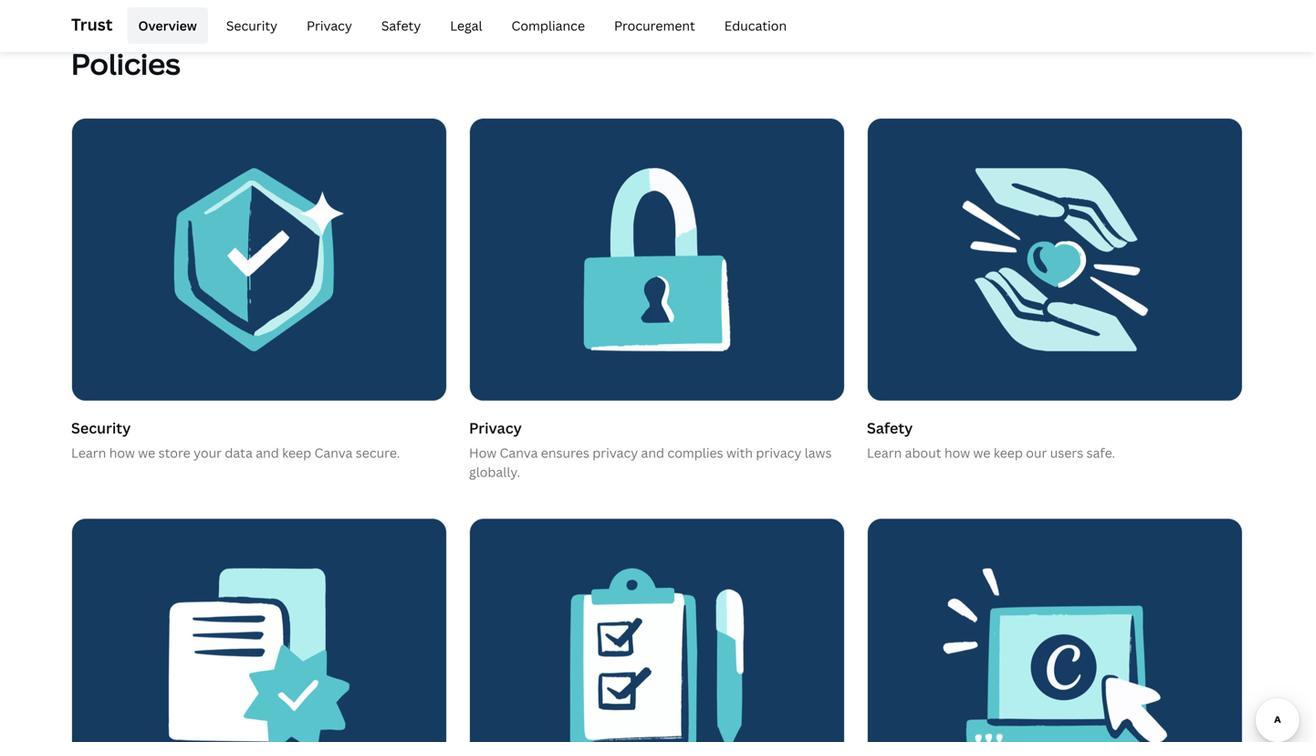 Task type: locate. For each thing, give the bounding box(es) containing it.
0 vertical spatial security
[[226, 17, 278, 34]]

how right about
[[945, 444, 970, 461]]

canva left "secure."
[[314, 444, 353, 461]]

privacy left safety link on the left of page
[[307, 17, 352, 34]]

1 canva from the left
[[314, 444, 353, 461]]

1 horizontal spatial learn
[[867, 444, 902, 461]]

security
[[226, 17, 278, 34], [71, 418, 131, 438]]

our
[[1026, 444, 1047, 461]]

legal link
[[439, 7, 493, 44]]

1 horizontal spatial we
[[973, 444, 991, 461]]

1 horizontal spatial how
[[945, 444, 970, 461]]

0 horizontal spatial canva
[[314, 444, 353, 461]]

safety link
[[370, 7, 432, 44]]

legal policies book icon image
[[72, 519, 446, 742]]

and right 'data'
[[256, 444, 279, 461]]

safe.
[[1087, 444, 1115, 461]]

and
[[256, 444, 279, 461], [641, 444, 664, 461]]

policies
[[71, 44, 181, 84]]

computer monitor with canva logo icon image
[[868, 519, 1242, 742]]

0 horizontal spatial privacy
[[593, 444, 638, 461]]

safety
[[381, 17, 421, 34], [867, 418, 913, 438]]

we
[[138, 444, 155, 461], [973, 444, 991, 461]]

1 learn from the left
[[71, 444, 106, 461]]

learn for security
[[71, 444, 106, 461]]

learn how we store your data and keep canva secure.
[[71, 444, 400, 461]]

0 horizontal spatial privacy
[[307, 17, 352, 34]]

0 horizontal spatial and
[[256, 444, 279, 461]]

compliance link
[[501, 7, 596, 44]]

learn left about
[[867, 444, 902, 461]]

how
[[109, 444, 135, 461], [945, 444, 970, 461]]

1 vertical spatial privacy
[[469, 418, 522, 438]]

globally.
[[469, 463, 520, 481]]

canva inside how canva ensures privacy and complies with privacy laws globally.
[[500, 444, 538, 461]]

0 horizontal spatial how
[[109, 444, 135, 461]]

learn
[[71, 444, 106, 461], [867, 444, 902, 461]]

privacy
[[593, 444, 638, 461], [756, 444, 802, 461]]

keep
[[282, 444, 311, 461], [994, 444, 1023, 461]]

0 horizontal spatial learn
[[71, 444, 106, 461]]

we left the "store"
[[138, 444, 155, 461]]

1 horizontal spatial and
[[641, 444, 664, 461]]

1 vertical spatial safety
[[867, 418, 913, 438]]

0 horizontal spatial keep
[[282, 444, 311, 461]]

about
[[905, 444, 942, 461]]

keep left our
[[994, 444, 1023, 461]]

secure.
[[356, 444, 400, 461]]

canva
[[314, 444, 353, 461], [500, 444, 538, 461]]

education
[[725, 17, 787, 34]]

0 horizontal spatial safety
[[381, 17, 421, 34]]

2 we from the left
[[973, 444, 991, 461]]

data
[[225, 444, 253, 461]]

safety left legal link
[[381, 17, 421, 34]]

overview
[[138, 17, 197, 34]]

canva up globally.
[[500, 444, 538, 461]]

keep right 'data'
[[282, 444, 311, 461]]

privacy right ensures
[[593, 444, 638, 461]]

we left our
[[973, 444, 991, 461]]

0 horizontal spatial security
[[71, 418, 131, 438]]

learn left the "store"
[[71, 444, 106, 461]]

2 and from the left
[[641, 444, 664, 461]]

procurement
[[614, 17, 695, 34]]

0 vertical spatial privacy
[[307, 17, 352, 34]]

1 horizontal spatial privacy
[[756, 444, 802, 461]]

learn for safety
[[867, 444, 902, 461]]

0 horizontal spatial we
[[138, 444, 155, 461]]

privacy right with
[[756, 444, 802, 461]]

0 vertical spatial safety
[[381, 17, 421, 34]]

2 privacy from the left
[[756, 444, 802, 461]]

safety up about
[[867, 418, 913, 438]]

2 learn from the left
[[867, 444, 902, 461]]

education link
[[714, 7, 798, 44]]

1 horizontal spatial security
[[226, 17, 278, 34]]

privacy up how
[[469, 418, 522, 438]]

complies
[[668, 444, 723, 461]]

how left the "store"
[[109, 444, 135, 461]]

1 vertical spatial security
[[71, 418, 131, 438]]

1 horizontal spatial safety
[[867, 418, 913, 438]]

1 horizontal spatial keep
[[994, 444, 1023, 461]]

and left complies
[[641, 444, 664, 461]]

1 we from the left
[[138, 444, 155, 461]]

2 canva from the left
[[500, 444, 538, 461]]

menu bar
[[120, 7, 798, 44]]

privacy
[[307, 17, 352, 34], [469, 418, 522, 438]]

1 horizontal spatial canva
[[500, 444, 538, 461]]



Task type: vqa. For each thing, say whether or not it's contained in the screenshot.
topmost ADD
no



Task type: describe. For each thing, give the bounding box(es) containing it.
privacy link
[[296, 7, 363, 44]]

menu bar containing overview
[[120, 7, 798, 44]]

trust
[[71, 13, 113, 36]]

with
[[726, 444, 753, 461]]

privacy inside "menu bar"
[[307, 17, 352, 34]]

procurement link
[[603, 7, 706, 44]]

2 keep from the left
[[994, 444, 1023, 461]]

compliance checklist icon image
[[470, 519, 844, 742]]

compliance
[[512, 17, 585, 34]]

how
[[469, 444, 497, 461]]

1 and from the left
[[256, 444, 279, 461]]

your
[[194, 444, 222, 461]]

1 keep from the left
[[282, 444, 311, 461]]

2 how from the left
[[945, 444, 970, 461]]

security link
[[215, 7, 288, 44]]

laws
[[805, 444, 832, 461]]

learn about how we keep our users safe.
[[867, 444, 1115, 461]]

overview link
[[127, 7, 208, 44]]

1 how from the left
[[109, 444, 135, 461]]

security shield icon image
[[72, 119, 446, 401]]

store
[[158, 444, 191, 461]]

1 horizontal spatial privacy
[[469, 418, 522, 438]]

ensures
[[541, 444, 589, 461]]

privacy lock icon image
[[470, 119, 844, 401]]

how canva ensures privacy and complies with privacy laws globally.
[[469, 444, 832, 481]]

1 privacy from the left
[[593, 444, 638, 461]]

legal
[[450, 17, 482, 34]]

users
[[1050, 444, 1084, 461]]

and inside how canva ensures privacy and complies with privacy laws globally.
[[641, 444, 664, 461]]



